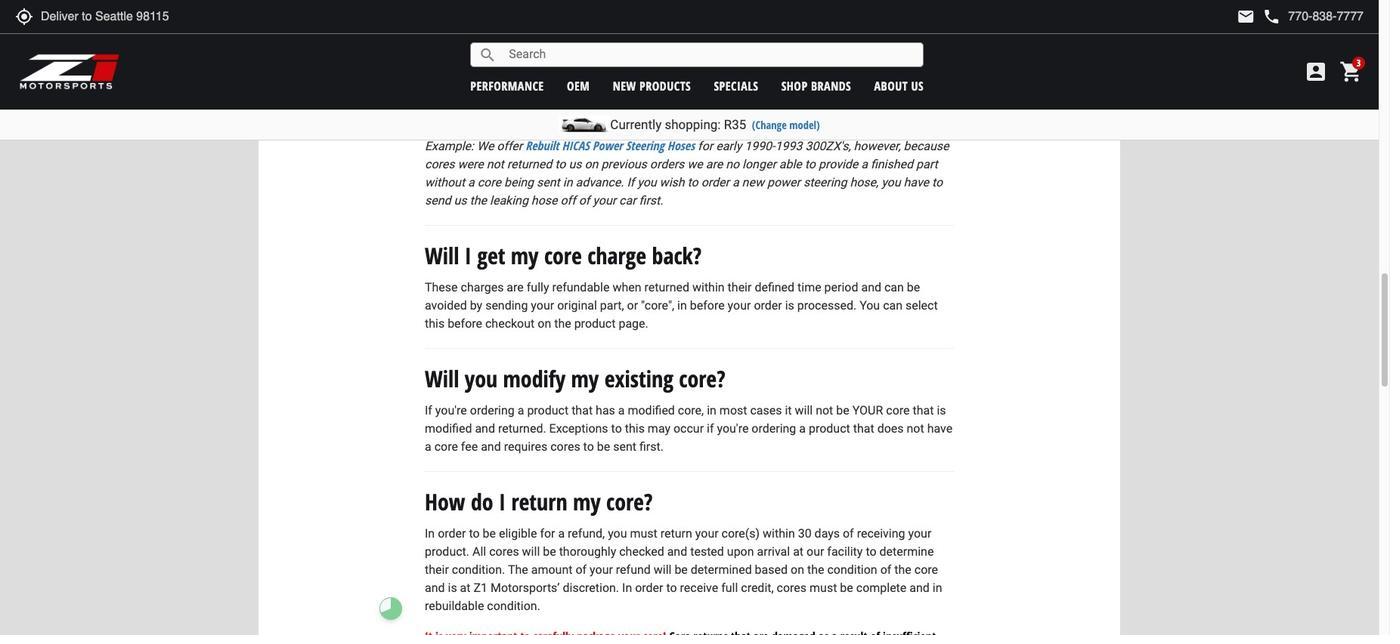 Task type: describe. For each thing, give the bounding box(es) containing it.
motorsports'
[[491, 581, 560, 596]]

for inside in order to be eligible for a refund, you must return your core(s) within 30 days of receiving your product. all cores will be thoroughly checked and tested upon arrival at our facility to determine their condition. the amount of your refund will be determined based on the condition of the core and is at z1 motorsports' discretion. in order to receive full credit, cores must be complete and in rebuildable condition.
[[540, 527, 555, 541]]

facility
[[827, 545, 863, 559]]

wish
[[660, 175, 685, 190]]

all
[[472, 545, 486, 559]]

first. inside for early 1990-1993 300zx's, however, because cores were not returned to us on previous orders we are no longer able to provide a finished part without a core being sent in advance. if you wish to order a new power steering hose, you have to send us the leaking hose off of your car first.
[[639, 194, 663, 208]]

0 vertical spatial condition.
[[452, 563, 505, 578]]

a inside in order to be eligible for a refund, you must return your core(s) within 30 days of receiving your product. all cores will be thoroughly checked and tested upon arrival at our facility to determine their condition. the amount of your refund will be determined based on the condition of the core and is at z1 motorsports' discretion. in order to receive full credit, cores must be complete and in rebuildable condition.
[[558, 527, 565, 541]]

we inside we need your old core! when we run out, we lose the ability to ship these items in advance and must require all cores to be provided upfront. this slows down order processing time and takes us longer to get parts to you.
[[425, 72, 442, 86]]

fully
[[527, 281, 549, 295]]

this inside the if you're ordering a product that has a modified core, in most cases it will not be your core that is modified and returned. exceptions to this may occur if you're ordering a product that does not have a core fee and requires cores to be sent first.
[[625, 422, 645, 436]]

"core",
[[641, 299, 674, 313]]

specials
[[714, 77, 759, 94]]

1 vertical spatial us
[[569, 157, 582, 172]]

advance.
[[576, 175, 624, 190]]

shopping_cart
[[1340, 60, 1364, 84]]

back?
[[652, 240, 702, 271]]

brands
[[811, 77, 851, 94]]

in inside these charges are fully refundable when returned within their defined time period and can be avoided by sending your original part, or "core", in before your order is processed. you can select this before checkout on the product page.
[[677, 299, 687, 313]]

of up complete
[[880, 563, 892, 578]]

you inside in order to be eligible for a refund, you must return your core(s) within 30 days of receiving your product. all cores will be thoroughly checked and tested upon arrival at our facility to determine their condition. the amount of your refund will be determined based on the condition of the core and is at z1 motorsports' discretion. in order to receive full credit, cores must be complete and in rebuildable condition.
[[608, 527, 627, 541]]

lose
[[664, 72, 686, 86]]

to down the has
[[611, 422, 622, 436]]

to up you. on the left top of page
[[544, 90, 555, 104]]

products
[[640, 77, 691, 94]]

may
[[648, 422, 671, 436]]

you.
[[540, 108, 563, 123]]

of inside for early 1990-1993 300zx's, however, because cores were not returned to us on previous orders we are no longer able to provide a finished part without a core being sent in advance. if you wish to order a new power steering hose, you have to send us the leaking hose off of your car first.
[[579, 194, 590, 208]]

1 horizontal spatial need
[[510, 32, 554, 63]]

0 vertical spatial modified
[[628, 404, 675, 418]]

occur
[[674, 422, 704, 436]]

get inside we need your old core! when we run out, we lose the ability to ship these items in advance and must require all cores to be provided upfront. this slows down order processing time and takes us longer to get parts to you.
[[475, 108, 493, 123]]

1 vertical spatial condition.
[[487, 600, 540, 614]]

1 vertical spatial will
[[522, 545, 540, 559]]

full
[[721, 581, 738, 596]]

your inside for early 1990-1993 300zx's, however, because cores were not returned to us on previous orders we are no longer able to provide a finished part without a core being sent in advance. if you wish to order a new power steering hose, you have to send us the leaking hose off of your car first.
[[593, 194, 616, 208]]

on inside in order to be eligible for a refund, you must return your core(s) within 30 days of receiving your product. all cores will be thoroughly checked and tested upon arrival at our facility to determine their condition. the amount of your refund will be determined based on the condition of the core and is at z1 motorsports' discretion. in order to receive full credit, cores must be complete and in rebuildable condition.
[[791, 563, 804, 578]]

new products
[[613, 77, 691, 94]]

does
[[877, 422, 904, 436]]

mail link
[[1237, 8, 1255, 26]]

0 vertical spatial can
[[884, 281, 904, 295]]

30
[[798, 527, 812, 541]]

1 horizontal spatial at
[[793, 545, 804, 559]]

provide
[[819, 157, 858, 172]]

phone link
[[1263, 8, 1364, 26]]

ability
[[709, 72, 741, 86]]

the inside these charges are fully refundable when returned within their defined time period and can be avoided by sending your original part, or "core", in before your order is processed. you can select this before checkout on the product page.
[[554, 317, 571, 331]]

1 vertical spatial can
[[883, 299, 903, 313]]

1 horizontal spatial not
[[816, 404, 833, 418]]

will for will you modify my existing core?
[[425, 364, 459, 395]]

order inside we need your old core! when we run out, we lose the ability to ship these items in advance and must require all cores to be provided upfront. this slows down order processing time and takes us longer to get parts to you.
[[761, 90, 789, 104]]

within inside in order to be eligible for a refund, you must return your core(s) within 30 days of receiving your product. all cores will be thoroughly checked and tested upon arrival at our facility to determine their condition. the amount of your refund will be determined based on the condition of the core and is at z1 motorsports' discretion. in order to receive full credit, cores must be complete and in rebuildable condition.
[[763, 527, 795, 541]]

we inside example: we offer rebuilt hicas power steering hoses
[[477, 139, 494, 154]]

1 vertical spatial modified
[[425, 422, 472, 436]]

power
[[767, 175, 801, 190]]

out,
[[622, 72, 642, 86]]

1 horizontal spatial before
[[690, 299, 725, 313]]

if you're ordering a product that has a modified core, in most cases it will not be your core that is modified and returned. exceptions to this may occur if you're ordering a product that does not have a core fee and requires cores to be sent first.
[[425, 404, 953, 454]]

2 horizontal spatial must
[[810, 581, 837, 596]]

to left pay
[[560, 32, 578, 63]]

hose
[[531, 194, 558, 208]]

you left modify
[[465, 364, 498, 395]]

mail phone
[[1237, 8, 1281, 26]]

(change model) link
[[752, 118, 820, 132]]

to up all
[[469, 527, 480, 541]]

new inside for early 1990-1993 300zx's, however, because cores were not returned to us on previous orders we are no longer able to provide a finished part without a core being sent in advance. if you wish to order a new power steering hose, you have to send us the leaking hose off of your car first.
[[742, 175, 764, 190]]

to left receive
[[666, 581, 677, 596]]

core up does
[[886, 404, 910, 418]]

i for how
[[499, 487, 506, 518]]

1 vertical spatial in
[[622, 581, 632, 596]]

(change
[[752, 118, 787, 132]]

items
[[816, 72, 846, 86]]

my_location
[[15, 8, 33, 26]]

these
[[783, 72, 813, 86]]

core inside in order to be eligible for a refund, you must return your core(s) within 30 days of receiving your product. all cores will be thoroughly checked and tested upon arrival at our facility to determine their condition. the amount of your refund will be determined based on the condition of the core and is at z1 motorsports' discretion. in order to receive full credit, cores must be complete and in rebuildable condition.
[[915, 563, 938, 578]]

hoses
[[667, 138, 695, 154]]

we need your old core! when we run out, we lose the ability to ship these items in advance and must require all cores to be provided upfront. this slows down order processing time and takes us longer to get parts to you.
[[425, 72, 950, 123]]

we inside for early 1990-1993 300zx's, however, because cores were not returned to us on previous orders we are no longer able to provide a finished part without a core being sent in advance. if you wish to order a new power steering hose, you have to send us the leaking hose off of your car first.
[[687, 157, 703, 172]]

1 vertical spatial must
[[630, 527, 658, 541]]

cores inside we need your old core! when we run out, we lose the ability to ship these items in advance and must require all cores to be provided upfront. this slows down order processing time and takes us longer to get parts to you.
[[511, 90, 541, 104]]

to right able on the right of the page
[[805, 157, 816, 172]]

how do i return my core?
[[425, 487, 653, 518]]

hicas
[[562, 138, 590, 154]]

power
[[593, 138, 623, 154]]

be up amount
[[543, 545, 556, 559]]

be left your
[[836, 404, 850, 418]]

2 vertical spatial not
[[907, 422, 924, 436]]

and up takes
[[910, 72, 930, 86]]

of up facility
[[843, 527, 854, 541]]

their inside these charges are fully refundable when returned within their defined time period and can be avoided by sending your original part, or "core", in before your order is processed. you can select this before checkout on the product page.
[[728, 281, 752, 295]]

on inside these charges are fully refundable when returned within their defined time period and can be avoided by sending your original part, or "core", in before your order is processed. you can select this before checkout on the product page.
[[538, 317, 551, 331]]

core up lose
[[638, 32, 675, 63]]

0 horizontal spatial return
[[511, 487, 567, 518]]

specials link
[[714, 77, 759, 94]]

select
[[906, 299, 938, 313]]

about us link
[[874, 77, 924, 94]]

down
[[729, 90, 758, 104]]

tested
[[690, 545, 724, 559]]

2 vertical spatial will
[[654, 563, 672, 578]]

existing
[[605, 364, 673, 395]]

steering
[[804, 175, 847, 190]]

sending
[[485, 299, 528, 313]]

and right fee at the left bottom of the page
[[481, 440, 501, 454]]

are inside these charges are fully refundable when returned within their defined time period and can be avoided by sending your original part, or "core", in before your order is processed. you can select this before checkout on the product page.
[[507, 281, 524, 295]]

to down "receiving"
[[866, 545, 877, 559]]

to down example: we offer rebuilt hicas power steering hoses
[[555, 157, 566, 172]]

pay
[[584, 32, 616, 63]]

if inside the if you're ordering a product that has a modified core, in most cases it will not be your core that is modified and returned. exceptions to this may occur if you're ordering a product that does not have a core fee and requires cores to be sent first.
[[425, 404, 432, 418]]

do for how
[[471, 487, 493, 518]]

my for core
[[511, 240, 539, 271]]

be down the exceptions
[[597, 440, 610, 454]]

my for existing
[[571, 364, 599, 395]]

core? for how do i return my core?
[[606, 487, 653, 518]]

returned inside for early 1990-1993 300zx's, however, because cores were not returned to us on previous orders we are no longer able to provide a finished part without a core being sent in advance. if you wish to order a new power steering hose, you have to send us the leaking hose off of your car first.
[[507, 157, 552, 172]]

takes
[[905, 90, 934, 104]]

old
[[500, 72, 517, 86]]

to down the exceptions
[[583, 440, 594, 454]]

cores inside for early 1990-1993 300zx's, however, because cores were not returned to us on previous orders we are no longer able to provide a finished part without a core being sent in advance. if you wish to order a new power steering hose, you have to send us the leaking hose off of your car first.
[[425, 157, 455, 172]]

1 horizontal spatial we
[[645, 72, 661, 86]]

us inside we need your old core! when we run out, we lose the ability to ship these items in advance and must require all cores to be provided upfront. this slows down order processing time and takes us longer to get parts to you.
[[937, 90, 950, 104]]

currently shopping: r35 (change model)
[[610, 117, 820, 132]]

sent inside the if you're ordering a product that has a modified core, in most cases it will not be your core that is modified and returned. exceptions to this may occur if you're ordering a product that does not have a core fee and requires cores to be sent first.
[[613, 440, 637, 454]]

the down determine
[[895, 563, 912, 578]]

will for will i get my core charge back?
[[425, 240, 459, 271]]

and up rebuildable
[[425, 581, 445, 596]]

performance
[[470, 77, 544, 94]]

0 horizontal spatial us
[[454, 194, 467, 208]]

be up receive
[[675, 563, 688, 578]]

condition
[[827, 563, 877, 578]]

in order to be eligible for a refund, you must return your core(s) within 30 days of receiving your product. all cores will be thoroughly checked and tested upon arrival at our facility to determine their condition. the amount of your refund will be determined based on the condition of the core and is at z1 motorsports' discretion. in order to receive full credit, cores must be complete and in rebuildable condition.
[[425, 527, 942, 614]]

these
[[425, 281, 458, 295]]

1993
[[775, 139, 802, 154]]

arrival
[[757, 545, 790, 559]]

early
[[716, 139, 742, 154]]

product inside these charges are fully refundable when returned within their defined time period and can be avoided by sending your original part, or "core", in before your order is processed. you can select this before checkout on the product page.
[[574, 317, 616, 331]]

were
[[458, 157, 484, 172]]

are inside for early 1990-1993 300zx's, however, because cores were not returned to us on previous orders we are no longer able to provide a finished part without a core being sent in advance. if you wish to order a new power steering hose, you have to send us the leaking hose off of your car first.
[[706, 157, 723, 172]]

to down "require"
[[462, 108, 472, 123]]

on inside for early 1990-1993 300zx's, however, because cores were not returned to us on previous orders we are no longer able to provide a finished part without a core being sent in advance. if you wish to order a new power steering hose, you have to send us the leaking hose off of your car first.
[[585, 157, 598, 172]]

0 vertical spatial you're
[[435, 404, 467, 418]]

phone
[[1263, 8, 1281, 26]]

0 horizontal spatial that
[[572, 404, 593, 418]]

order down refund
[[635, 581, 663, 596]]

within inside these charges are fully refundable when returned within their defined time period and can be avoided by sending your original part, or "core", in before your order is processed. you can select this before checkout on the product page.
[[692, 281, 725, 295]]

return inside in order to be eligible for a refund, you must return your core(s) within 30 days of receiving your product. all cores will be thoroughly checked and tested upon arrival at our facility to determine their condition. the amount of your refund will be determined based on the condition of the core and is at z1 motorsports' discretion. in order to receive full credit, cores must be complete and in rebuildable condition.
[[661, 527, 692, 541]]

1990-
[[745, 139, 775, 154]]

cores down eligible at the bottom of the page
[[489, 545, 519, 559]]

2 vertical spatial product
[[809, 422, 850, 436]]

is inside the if you're ordering a product that has a modified core, in most cases it will not be your core that is modified and returned. exceptions to this may occur if you're ordering a product that does not have a core fee and requires cores to be sent first.
[[937, 404, 946, 418]]

0 horizontal spatial we
[[583, 72, 599, 86]]

0 vertical spatial ordering
[[470, 404, 515, 418]]

these charges are fully refundable when returned within their defined time period and can be avoided by sending your original part, or "core", in before your order is processed. you can select this before checkout on the product page.
[[425, 281, 938, 331]]

part,
[[600, 299, 624, 313]]

credit,
[[741, 581, 774, 596]]

based
[[755, 563, 788, 578]]

time inside these charges are fully refundable when returned within their defined time period and can be avoided by sending your original part, or "core", in before your order is processed. you can select this before checkout on the product page.
[[798, 281, 821, 295]]

if inside for early 1990-1993 300zx's, however, because cores were not returned to us on previous orders we are no longer able to provide a finished part without a core being sent in advance. if you wish to order a new power steering hose, you have to send us the leaking hose off of your car first.
[[627, 175, 634, 190]]

and left tested
[[667, 545, 687, 559]]

charges
[[461, 281, 504, 295]]

oem link
[[567, 77, 590, 94]]

by
[[470, 299, 482, 313]]

shop brands link
[[781, 77, 851, 94]]

orders
[[650, 157, 684, 172]]

shopping:
[[665, 117, 721, 132]]

receive
[[680, 581, 718, 596]]

of down 'thoroughly' at bottom left
[[576, 563, 587, 578]]



Task type: locate. For each thing, give the bounding box(es) containing it.
my up fully
[[511, 240, 539, 271]]

not right does
[[907, 422, 924, 436]]

avoided
[[425, 299, 467, 313]]

to left you. on the left top of page
[[526, 108, 537, 123]]

0 horizontal spatial you're
[[435, 404, 467, 418]]

0 vertical spatial will
[[425, 240, 459, 271]]

0 vertical spatial is
[[785, 299, 794, 313]]

1 vertical spatial will
[[425, 364, 459, 395]]

determine
[[880, 545, 934, 559]]

that down your
[[853, 422, 874, 436]]

product down part,
[[574, 317, 616, 331]]

ordering
[[470, 404, 515, 418], [752, 422, 796, 436]]

2 horizontal spatial is
[[937, 404, 946, 418]]

1 horizontal spatial in
[[622, 581, 632, 596]]

1 vertical spatial time
[[798, 281, 821, 295]]

you're
[[435, 404, 467, 418], [717, 422, 749, 436]]

0 horizontal spatial at
[[460, 581, 471, 596]]

2 will from the top
[[425, 364, 459, 395]]

longer inside for early 1990-1993 300zx's, however, because cores were not returned to us on previous orders we are no longer able to provide a finished part without a core being sent in advance. if you wish to order a new power steering hose, you have to send us the leaking hose off of your car first.
[[742, 157, 776, 172]]

and down advance
[[882, 90, 902, 104]]

can
[[884, 281, 904, 295], [883, 299, 903, 313]]

the left leaking
[[470, 194, 487, 208]]

0 horizontal spatial new
[[613, 77, 636, 94]]

able
[[779, 157, 802, 172]]

new products link
[[613, 77, 691, 94]]

and up fee at the left bottom of the page
[[475, 422, 495, 436]]

0 horizontal spatial for
[[540, 527, 555, 541]]

our
[[807, 545, 824, 559]]

checkout
[[485, 317, 535, 331]]

the inside we need your old core! when we run out, we lose the ability to ship these items in advance and must require all cores to be provided upfront. this slows down order processing time and takes us longer to get parts to you.
[[689, 72, 706, 86]]

0 horizontal spatial on
[[538, 317, 551, 331]]

not down the offer
[[487, 157, 504, 172]]

300zx's,
[[805, 139, 851, 154]]

2 vertical spatial on
[[791, 563, 804, 578]]

cases
[[750, 404, 782, 418]]

is
[[785, 299, 794, 313], [937, 404, 946, 418], [448, 581, 457, 596]]

1 horizontal spatial their
[[728, 281, 752, 295]]

time inside we need your old core! when we run out, we lose the ability to ship these items in advance and must require all cores to be provided upfront. this slows down order processing time and takes us longer to get parts to you.
[[855, 90, 879, 104]]

run
[[602, 72, 619, 86]]

in right "core",
[[677, 299, 687, 313]]

1 will from the top
[[425, 240, 459, 271]]

1 vertical spatial is
[[937, 404, 946, 418]]

i up eligible at the bottom of the page
[[499, 487, 506, 518]]

on right checkout
[[538, 317, 551, 331]]

1 horizontal spatial longer
[[742, 157, 776, 172]]

processed.
[[797, 299, 857, 313]]

for right eligible at the bottom of the page
[[540, 527, 555, 541]]

need inside we need your old core! when we run out, we lose the ability to ship these items in advance and must require all cores to be provided upfront. this slows down order processing time and takes us longer to get parts to you.
[[445, 72, 471, 86]]

cores down the exceptions
[[550, 440, 580, 454]]

eligible
[[499, 527, 537, 541]]

sent inside for early 1990-1993 300zx's, however, because cores were not returned to us on previous orders we are no longer able to provide a finished part without a core being sent in advance. if you wish to order a new power steering hose, you have to send us the leaking hose off of your car first.
[[537, 175, 560, 190]]

0 horizontal spatial time
[[798, 281, 821, 295]]

0 horizontal spatial their
[[425, 563, 449, 578]]

sent up hose
[[537, 175, 560, 190]]

1 vertical spatial not
[[816, 404, 833, 418]]

1 vertical spatial new
[[742, 175, 764, 190]]

no
[[726, 157, 739, 172]]

previous
[[601, 157, 647, 172]]

1 horizontal spatial new
[[742, 175, 764, 190]]

core(s)
[[722, 527, 760, 541]]

order inside for early 1990-1993 300zx's, however, because cores were not returned to us on previous orders we are no longer able to provide a finished part without a core being sent in advance. if you wish to order a new power steering hose, you have to send us the leaking hose off of your car first.
[[701, 175, 730, 190]]

time down advance
[[855, 90, 879, 104]]

cores inside the if you're ordering a product that has a modified core, in most cases it will not be your core that is modified and returned. exceptions to this may occur if you're ordering a product that does not have a core fee and requires cores to be sent first.
[[550, 440, 580, 454]]

example: we offer rebuilt hicas power steering hoses
[[425, 138, 695, 154]]

2 first. from the top
[[639, 440, 664, 454]]

this
[[425, 317, 445, 331], [625, 422, 645, 436]]

return up eligible at the bottom of the page
[[511, 487, 567, 518]]

when
[[550, 72, 580, 86]]

0 vertical spatial will
[[795, 404, 813, 418]]

will up these
[[425, 240, 459, 271]]

my up the has
[[571, 364, 599, 395]]

you down finished
[[882, 175, 901, 190]]

all
[[496, 90, 508, 104]]

1 vertical spatial on
[[538, 317, 551, 331]]

determined
[[691, 563, 752, 578]]

order down no in the top of the page
[[701, 175, 730, 190]]

you
[[860, 299, 880, 313]]

0 vertical spatial in
[[425, 527, 435, 541]]

ship
[[758, 72, 780, 86]]

1 vertical spatial need
[[445, 72, 471, 86]]

0 vertical spatial must
[[425, 90, 452, 104]]

must down condition
[[810, 581, 837, 596]]

rebuilt hicas power steering hoses link
[[526, 138, 695, 154]]

return
[[511, 487, 567, 518], [661, 527, 692, 541]]

parts
[[496, 108, 523, 123]]

core inside for early 1990-1993 300zx's, however, because cores were not returned to us on previous orders we are no longer able to provide a finished part without a core being sent in advance. if you wish to order a new power steering hose, you have to send us the leaking hose off of your car first.
[[478, 175, 501, 190]]

0 vertical spatial their
[[728, 281, 752, 295]]

core? for will you modify my existing core?
[[679, 364, 725, 395]]

modified up fee at the left bottom of the page
[[425, 422, 472, 436]]

1 vertical spatial for
[[540, 527, 555, 541]]

and up you
[[861, 281, 881, 295]]

1 vertical spatial before
[[448, 317, 482, 331]]

their inside in order to be eligible for a refund, you must return your core(s) within 30 days of receiving your product. all cores will be thoroughly checked and tested upon arrival at our facility to determine their condition. the amount of your refund will be determined based on the condition of the core and is at z1 motorsports' discretion. in order to receive full credit, cores must be complete and in rebuildable condition.
[[425, 563, 449, 578]]

and right complete
[[910, 581, 930, 596]]

2 vertical spatial my
[[573, 487, 601, 518]]

1 vertical spatial this
[[625, 422, 645, 436]]

in inside for early 1990-1993 300zx's, however, because cores were not returned to us on previous orders we are no longer able to provide a finished part without a core being sent in advance. if you wish to order a new power steering hose, you have to send us the leaking hose off of your car first.
[[563, 175, 573, 190]]

must up 'checked'
[[630, 527, 658, 541]]

order inside these charges are fully refundable when returned within their defined time period and can be avoided by sending your original part, or "core", in before your order is processed. you can select this before checkout on the product page.
[[754, 299, 782, 313]]

1 horizontal spatial is
[[785, 299, 794, 313]]

not right it
[[816, 404, 833, 418]]

and
[[910, 72, 930, 86], [882, 90, 902, 104], [861, 281, 881, 295], [475, 422, 495, 436], [481, 440, 501, 454], [667, 545, 687, 559], [425, 581, 445, 596], [910, 581, 930, 596]]

0 vertical spatial on
[[585, 157, 598, 172]]

in inside we need your old core! when we run out, we lose the ability to ship these items in advance and must require all cores to be provided upfront. this slows down order processing time and takes us longer to get parts to you.
[[849, 72, 859, 86]]

to up down
[[744, 72, 755, 86]]

is inside these charges are fully refundable when returned within their defined time period and can be avoided by sending your original part, or "core", in before your order is processed. you can select this before checkout on the product page.
[[785, 299, 794, 313]]

order
[[761, 90, 789, 104], [701, 175, 730, 190], [754, 299, 782, 313], [438, 527, 466, 541], [635, 581, 663, 596]]

1 first. from the top
[[639, 194, 663, 208]]

you're up fee at the left bottom of the page
[[435, 404, 467, 418]]

do right why
[[470, 32, 492, 63]]

be up "select"
[[907, 281, 920, 295]]

will up the
[[522, 545, 540, 559]]

in inside in order to be eligible for a refund, you must return your core(s) within 30 days of receiving your product. all cores will be thoroughly checked and tested upon arrival at our facility to determine their condition. the amount of your refund will be determined based on the condition of the core and is at z1 motorsports' discretion. in order to receive full credit, cores must be complete and in rebuildable condition.
[[933, 581, 942, 596]]

1 vertical spatial are
[[507, 281, 524, 295]]

to down part
[[932, 175, 943, 190]]

because
[[904, 139, 949, 154]]

modified
[[628, 404, 675, 418], [425, 422, 472, 436]]

the up slows
[[689, 72, 706, 86]]

us
[[937, 90, 950, 104], [569, 157, 582, 172], [454, 194, 467, 208]]

1 vertical spatial you're
[[717, 422, 749, 436]]

0 horizontal spatial before
[[448, 317, 482, 331]]

rebuildable
[[425, 600, 484, 614]]

be down condition
[[840, 581, 853, 596]]

cores
[[511, 90, 541, 104], [425, 157, 455, 172], [550, 440, 580, 454], [489, 545, 519, 559], [777, 581, 807, 596]]

be up all
[[483, 527, 496, 541]]

my
[[511, 240, 539, 271], [571, 364, 599, 395], [573, 487, 601, 518]]

the down our
[[807, 563, 824, 578]]

1 vertical spatial get
[[477, 240, 505, 271]]

longer down 1990-
[[742, 157, 776, 172]]

refundable
[[552, 281, 610, 295]]

1 vertical spatial product
[[527, 404, 569, 418]]

you left the wish
[[637, 175, 657, 190]]

1 vertical spatial my
[[571, 364, 599, 395]]

0 vertical spatial for
[[698, 139, 713, 154]]

order down "ship"
[[761, 90, 789, 104]]

product left does
[[809, 422, 850, 436]]

are left no in the top of the page
[[706, 157, 723, 172]]

1 horizontal spatial us
[[569, 157, 582, 172]]

at left the z1 at bottom
[[460, 581, 471, 596]]

0 vertical spatial have
[[904, 175, 929, 190]]

0 vertical spatial this
[[425, 317, 445, 331]]

0 vertical spatial need
[[510, 32, 554, 63]]

receiving
[[857, 527, 905, 541]]

0 vertical spatial returned
[[507, 157, 552, 172]]

is right your
[[937, 404, 946, 418]]

model)
[[790, 118, 820, 132]]

has
[[596, 404, 615, 418]]

do for why
[[470, 32, 492, 63]]

time
[[855, 90, 879, 104], [798, 281, 821, 295]]

need up "require"
[[445, 72, 471, 86]]

0 horizontal spatial not
[[487, 157, 504, 172]]

defined
[[755, 281, 795, 295]]

i for why
[[498, 32, 505, 63]]

1 vertical spatial their
[[425, 563, 449, 578]]

charge?
[[681, 32, 749, 63]]

core? up 'checked'
[[606, 487, 653, 518]]

is inside in order to be eligible for a refund, you must return your core(s) within 30 days of receiving your product. all cores will be thoroughly checked and tested upon arrival at our facility to determine their condition. the amount of your refund will be determined based on the condition of the core and is at z1 motorsports' discretion. in order to receive full credit, cores must be complete and in rebuildable condition.
[[448, 581, 457, 596]]

condition. down all
[[452, 563, 505, 578]]

1 vertical spatial we
[[477, 139, 494, 154]]

on up advance.
[[585, 157, 598, 172]]

longer inside we need your old core! when we run out, we lose the ability to ship these items in advance and must require all cores to be provided upfront. this slows down order processing time and takes us longer to get parts to you.
[[425, 108, 459, 123]]

us
[[911, 77, 924, 94]]

modify
[[503, 364, 566, 395]]

0 vertical spatial i
[[498, 32, 505, 63]]

of right off
[[579, 194, 590, 208]]

part
[[916, 157, 938, 172]]

0 vertical spatial time
[[855, 90, 879, 104]]

off
[[561, 194, 576, 208]]

will right it
[[795, 404, 813, 418]]

us right takes
[[937, 90, 950, 104]]

this inside these charges are fully refundable when returned within their defined time period and can be avoided by sending your original part, or "core", in before your order is processed. you can select this before checkout on the product page.
[[425, 317, 445, 331]]

the down original
[[554, 317, 571, 331]]

advance
[[862, 72, 907, 86]]

if
[[627, 175, 634, 190], [425, 404, 432, 418]]

we down hoses at the top left of page
[[687, 157, 703, 172]]

z1
[[474, 581, 488, 596]]

this down avoided
[[425, 317, 445, 331]]

cores down the based at the bottom
[[777, 581, 807, 596]]

will inside the if you're ordering a product that has a modified core, in most cases it will not be your core that is modified and returned. exceptions to this may occur if you're ordering a product that does not have a core fee and requires cores to be sent first.
[[795, 404, 813, 418]]

about
[[874, 77, 908, 94]]

have inside the if you're ordering a product that has a modified core, in most cases it will not be your core that is modified and returned. exceptions to this may occur if you're ordering a product that does not have a core fee and requires cores to be sent first.
[[927, 422, 953, 436]]

2 vertical spatial is
[[448, 581, 457, 596]]

shopping_cart link
[[1336, 60, 1364, 84]]

get down "require"
[[475, 108, 493, 123]]

their left defined
[[728, 281, 752, 295]]

in inside the if you're ordering a product that has a modified core, in most cases it will not be your core that is modified and returned. exceptions to this may occur if you're ordering a product that does not have a core fee and requires cores to be sent first.
[[707, 404, 717, 418]]

1 horizontal spatial will
[[654, 563, 672, 578]]

1 vertical spatial i
[[465, 240, 472, 271]]

2 vertical spatial i
[[499, 487, 506, 518]]

0 vertical spatial my
[[511, 240, 539, 271]]

within
[[692, 281, 725, 295], [763, 527, 795, 541]]

we up 'provided'
[[583, 72, 599, 86]]

without
[[425, 175, 465, 190]]

0 horizontal spatial we
[[425, 72, 442, 86]]

0 vertical spatial product
[[574, 317, 616, 331]]

0 horizontal spatial ordering
[[470, 404, 515, 418]]

us right send
[[454, 194, 467, 208]]

sent down the has
[[613, 440, 637, 454]]

at
[[793, 545, 804, 559], [460, 581, 471, 596]]

1 horizontal spatial sent
[[613, 440, 637, 454]]

0 vertical spatial do
[[470, 32, 492, 63]]

1 vertical spatial first.
[[639, 440, 664, 454]]

in up the if
[[707, 404, 717, 418]]

complete
[[856, 581, 907, 596]]

search
[[479, 46, 497, 64]]

0 vertical spatial sent
[[537, 175, 560, 190]]

have right does
[[927, 422, 953, 436]]

0 vertical spatial longer
[[425, 108, 459, 123]]

your inside we need your old core! when we run out, we lose the ability to ship these items in advance and must require all cores to be provided upfront. this slows down order processing time and takes us longer to get parts to you.
[[474, 72, 497, 86]]

or
[[627, 299, 638, 313]]

cores up without
[[425, 157, 455, 172]]

1 horizontal spatial time
[[855, 90, 879, 104]]

leaking
[[490, 194, 528, 208]]

the inside for early 1990-1993 300zx's, however, because cores were not returned to us on previous orders we are no longer able to provide a finished part without a core being sent in advance. if you wish to order a new power steering hose, you have to send us the leaking hose off of your car first.
[[470, 194, 487, 208]]

slows
[[694, 90, 726, 104]]

product up returned.
[[527, 404, 569, 418]]

1 horizontal spatial product
[[574, 317, 616, 331]]

core left fee at the left bottom of the page
[[434, 440, 458, 454]]

you're down most
[[717, 422, 749, 436]]

shop brands
[[781, 77, 851, 94]]

in up product.
[[425, 527, 435, 541]]

first. inside the if you're ordering a product that has a modified core, in most cases it will not be your core that is modified and returned. exceptions to this may occur if you're ordering a product that does not have a core fee and requires cores to be sent first.
[[639, 440, 664, 454]]

to right the wish
[[688, 175, 698, 190]]

exceptions
[[549, 422, 608, 436]]

for
[[698, 139, 713, 154], [540, 527, 555, 541]]

Search search field
[[497, 43, 923, 66]]

have down part
[[904, 175, 929, 190]]

0 vertical spatial before
[[690, 299, 725, 313]]

however,
[[854, 139, 901, 154]]

before down by
[[448, 317, 482, 331]]

in down determine
[[933, 581, 942, 596]]

example:
[[425, 139, 474, 154]]

will you modify my existing core?
[[425, 364, 725, 395]]

0 horizontal spatial returned
[[507, 157, 552, 172]]

you up 'checked'
[[608, 527, 627, 541]]

returned inside these charges are fully refundable when returned within their defined time period and can be avoided by sending your original part, or "core", in before your order is processed. you can select this before checkout on the product page.
[[644, 281, 689, 295]]

have inside for early 1990-1993 300zx's, however, because cores were not returned to us on previous orders we are no longer able to provide a finished part without a core being sent in advance. if you wish to order a new power steering hose, you have to send us the leaking hose off of your car first.
[[904, 175, 929, 190]]

1 horizontal spatial on
[[585, 157, 598, 172]]

be inside we need your old core! when we run out, we lose the ability to ship these items in advance and must require all cores to be provided upfront. this slows down order processing time and takes us longer to get parts to you.
[[558, 90, 571, 104]]

being
[[504, 175, 534, 190]]

2 horizontal spatial that
[[913, 404, 934, 418]]

and inside these charges are fully refundable when returned within their defined time period and can be avoided by sending your original part, or "core", in before your order is processed. you can select this before checkout on the product page.
[[861, 281, 881, 295]]

hose,
[[850, 175, 879, 190]]

charge
[[588, 240, 646, 271]]

returned.
[[498, 422, 546, 436]]

z1 motorsports logo image
[[19, 53, 121, 91]]

0 horizontal spatial product
[[527, 404, 569, 418]]

0 vertical spatial not
[[487, 157, 504, 172]]

get up charges
[[477, 240, 505, 271]]

1 horizontal spatial if
[[627, 175, 634, 190]]

for inside for early 1990-1993 300zx's, however, because cores were not returned to us on previous orders we are no longer able to provide a finished part without a core being sent in advance. if you wish to order a new power steering hose, you have to send us the leaking hose off of your car first.
[[698, 139, 713, 154]]

mail
[[1237, 8, 1255, 26]]

1 vertical spatial sent
[[613, 440, 637, 454]]

processing
[[792, 90, 852, 104]]

currently
[[610, 117, 662, 132]]

1 horizontal spatial returned
[[644, 281, 689, 295]]

is up rebuildable
[[448, 581, 457, 596]]

first.
[[639, 194, 663, 208], [639, 440, 664, 454]]

0 horizontal spatial are
[[507, 281, 524, 295]]

1 vertical spatial do
[[471, 487, 493, 518]]

will down 'checked'
[[654, 563, 672, 578]]

provided
[[574, 90, 620, 104]]

1 vertical spatial return
[[661, 527, 692, 541]]

0 vertical spatial we
[[425, 72, 442, 86]]

1 horizontal spatial ordering
[[752, 422, 796, 436]]

0 horizontal spatial longer
[[425, 108, 459, 123]]

be inside these charges are fully refundable when returned within their defined time period and can be avoided by sending your original part, or "core", in before your order is processed. you can select this before checkout on the product page.
[[907, 281, 920, 295]]

order down defined
[[754, 299, 782, 313]]

2 vertical spatial must
[[810, 581, 837, 596]]

not inside for early 1990-1993 300zx's, however, because cores were not returned to us on previous orders we are no longer able to provide a finished part without a core being sent in advance. if you wish to order a new power steering hose, you have to send us the leaking hose off of your car first.
[[487, 157, 504, 172]]

core down were
[[478, 175, 501, 190]]

is down defined
[[785, 299, 794, 313]]

must
[[425, 90, 452, 104], [630, 527, 658, 541], [810, 581, 837, 596]]

2 horizontal spatial on
[[791, 563, 804, 578]]

on right the based at the bottom
[[791, 563, 804, 578]]

my up refund,
[[573, 487, 601, 518]]

steering
[[626, 138, 664, 154]]

modified up may
[[628, 404, 675, 418]]

1 horizontal spatial core?
[[679, 364, 725, 395]]

core up 'refundable'
[[544, 240, 582, 271]]

1 horizontal spatial that
[[853, 422, 874, 436]]

returned
[[507, 157, 552, 172], [644, 281, 689, 295]]

for early 1990-1993 300zx's, however, because cores were not returned to us on previous orders we are no longer able to provide a finished part without a core being sent in advance. if you wish to order a new power steering hose, you have to send us the leaking hose off of your car first.
[[425, 139, 949, 208]]

can right you
[[883, 299, 903, 313]]

shop
[[781, 77, 808, 94]]

this left may
[[625, 422, 645, 436]]

must inside we need your old core! when we run out, we lose the ability to ship these items in advance and must require all cores to be provided upfront. this slows down order processing time and takes us longer to get parts to you.
[[425, 90, 452, 104]]

0 vertical spatial new
[[613, 77, 636, 94]]

1 horizontal spatial within
[[763, 527, 795, 541]]

r35
[[724, 117, 746, 132]]

order up product.
[[438, 527, 466, 541]]

returned up "being"
[[507, 157, 552, 172]]

1 vertical spatial at
[[460, 581, 471, 596]]

page.
[[619, 317, 648, 331]]

that up the exceptions
[[572, 404, 593, 418]]

the
[[689, 72, 706, 86], [470, 194, 487, 208], [554, 317, 571, 331], [807, 563, 824, 578], [895, 563, 912, 578]]

in right items
[[849, 72, 859, 86]]

core!
[[520, 72, 547, 86]]

1 vertical spatial longer
[[742, 157, 776, 172]]

1 vertical spatial core?
[[606, 487, 653, 518]]



Task type: vqa. For each thing, say whether or not it's contained in the screenshot.
'with' to the right
no



